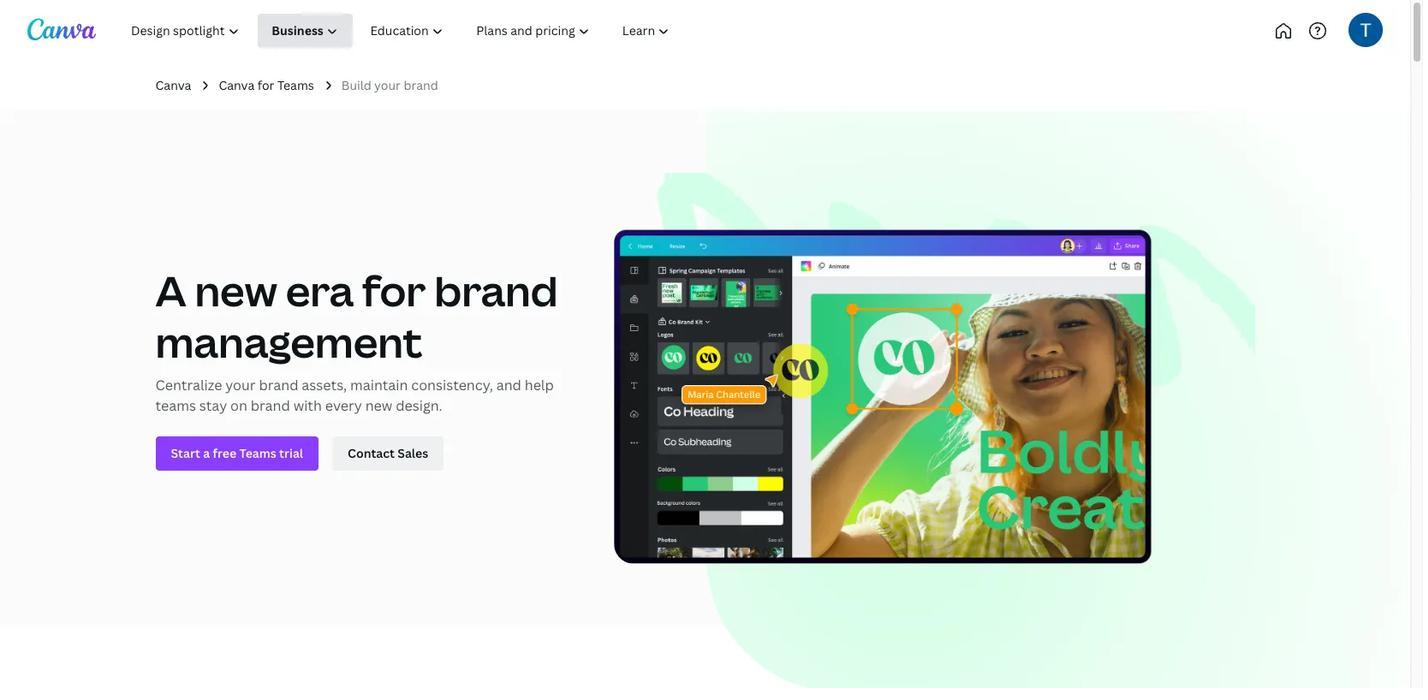 Task type: locate. For each thing, give the bounding box(es) containing it.
canva for teams
[[219, 77, 314, 93]]

1 horizontal spatial new
[[365, 397, 393, 416]]

1 canva from the left
[[155, 77, 191, 93]]

canva for canva
[[155, 77, 191, 93]]

0 horizontal spatial for
[[257, 77, 275, 93]]

teams
[[277, 77, 314, 93]]

brand
[[404, 77, 438, 93], [434, 263, 558, 319], [259, 376, 298, 395], [251, 397, 290, 416]]

0 vertical spatial your
[[374, 77, 401, 93]]

0 vertical spatial new
[[195, 263, 277, 319]]

hero foreground img image
[[614, 173, 1255, 564]]

a
[[155, 263, 186, 319]]

1 horizontal spatial your
[[374, 77, 401, 93]]

canva for teams link
[[219, 76, 314, 95]]

maintain
[[350, 376, 408, 395]]

for right 'era'
[[362, 263, 426, 319]]

frame 10288828 (3) image
[[705, 111, 1411, 689]]

consistency,
[[411, 376, 493, 395]]

for inside a new era for brand management centralize your brand assets, maintain consistency, and help teams stay on brand with every new design.
[[362, 263, 426, 319]]

for left teams
[[257, 77, 275, 93]]

build your brand
[[342, 77, 438, 93]]

new down maintain
[[365, 397, 393, 416]]

0 horizontal spatial your
[[225, 376, 256, 395]]

1 horizontal spatial canva
[[219, 77, 255, 93]]

canva for canva for teams
[[219, 77, 255, 93]]

your right build
[[374, 77, 401, 93]]

canva
[[155, 77, 191, 93], [219, 77, 255, 93]]

your
[[374, 77, 401, 93], [225, 376, 256, 395]]

1 vertical spatial for
[[362, 263, 426, 319]]

build
[[342, 77, 371, 93]]

new
[[195, 263, 277, 319], [365, 397, 393, 416]]

1 horizontal spatial for
[[362, 263, 426, 319]]

new right a
[[195, 263, 277, 319]]

and
[[496, 376, 522, 395]]

1 vertical spatial new
[[365, 397, 393, 416]]

1 vertical spatial your
[[225, 376, 256, 395]]

2 canva from the left
[[219, 77, 255, 93]]

for
[[257, 77, 275, 93], [362, 263, 426, 319]]

teams
[[155, 397, 196, 416]]

0 horizontal spatial canva
[[155, 77, 191, 93]]

your up on
[[225, 376, 256, 395]]

0 vertical spatial for
[[257, 77, 275, 93]]

assets,
[[302, 376, 347, 395]]

0 horizontal spatial new
[[195, 263, 277, 319]]



Task type: vqa. For each thing, say whether or not it's contained in the screenshot.
the right 'your'
yes



Task type: describe. For each thing, give the bounding box(es) containing it.
every
[[325, 397, 362, 416]]

canva link
[[155, 76, 191, 95]]

top level navigation element
[[116, 14, 743, 48]]

on
[[230, 397, 247, 416]]

a new era for brand management centralize your brand assets, maintain consistency, and help teams stay on brand with every new design.
[[155, 263, 558, 416]]

design.
[[396, 397, 443, 416]]

centralize
[[155, 376, 222, 395]]

help
[[525, 376, 554, 395]]

stay
[[199, 397, 227, 416]]

your inside a new era for brand management centralize your brand assets, maintain consistency, and help teams stay on brand with every new design.
[[225, 376, 256, 395]]

with
[[294, 397, 322, 416]]

era
[[286, 263, 354, 319]]

management
[[155, 315, 423, 370]]



